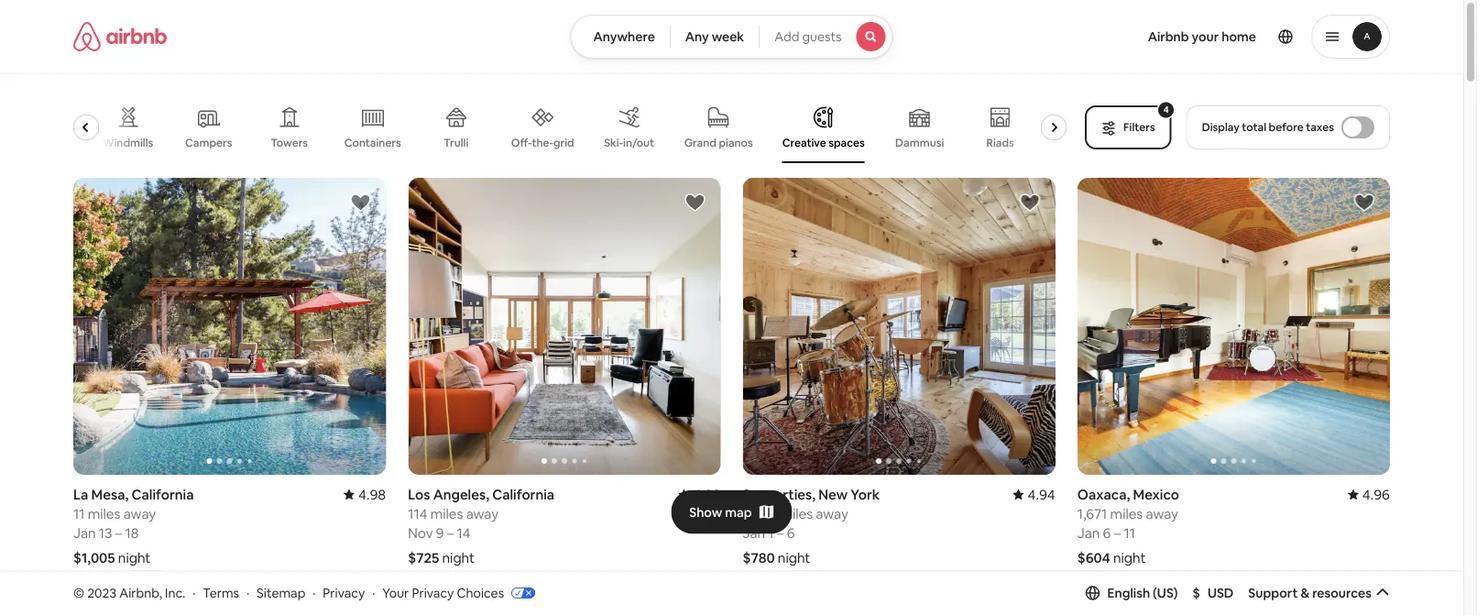 Task type: vqa. For each thing, say whether or not it's contained in the screenshot.


Task type: locate. For each thing, give the bounding box(es) containing it.
creative spaces
[[783, 136, 866, 150]]

– inside oaxaca, mexico 1,671 miles away jan 6 – 11 $604 night
[[1114, 524, 1121, 542]]

miles for 13
[[88, 505, 120, 523]]

2 miles from the left
[[431, 505, 463, 523]]

privacy
[[323, 585, 365, 601], [412, 585, 454, 601]]

filters button
[[1086, 105, 1172, 149]]

jan for 2,426
[[743, 524, 766, 542]]

4 miles from the left
[[1111, 505, 1143, 523]]

4 night from the left
[[1114, 549, 1146, 567]]

3 – from the left
[[777, 524, 784, 542]]

ski-in/out
[[605, 136, 655, 150]]

taxes
[[1307, 120, 1335, 134]]

add
[[775, 28, 800, 45]]

california inside los angeles, california 114 miles away nov 9 – 14 $725 night
[[492, 486, 555, 503]]

3 miles from the left
[[781, 505, 813, 523]]

pianos
[[720, 136, 754, 150]]

jan inside oaxaca, mexico 1,671 miles away jan 6 – 11 $604 night
[[1078, 524, 1100, 542]]

miles for 9
[[431, 505, 463, 523]]

miles inside la mesa, california 11 miles away jan 13 – 18 $1,005 night
[[88, 505, 120, 523]]

terms · sitemap · privacy
[[203, 585, 365, 601]]

california right angeles,
[[492, 486, 555, 503]]

114
[[408, 505, 428, 523]]

add to wishlist: saugerties, new york image
[[1019, 192, 1041, 214]]

11
[[73, 505, 85, 523], [1124, 524, 1136, 542]]

jan inside saugerties, new york 2,426 miles away jan 1 – 6 $780 night
[[743, 524, 766, 542]]

1 california from the left
[[132, 486, 194, 503]]

1
[[769, 524, 774, 542]]

– for 9
[[447, 524, 454, 542]]

california inside la mesa, california 11 miles away jan 13 – 18 $1,005 night
[[132, 486, 194, 503]]

miles for 1
[[781, 505, 813, 523]]

sitemap
[[257, 585, 306, 601]]

towers
[[271, 136, 309, 150]]

jan left 13
[[73, 524, 96, 542]]

miles down "oaxaca,"
[[1111, 505, 1143, 523]]

miles up 9
[[431, 505, 463, 523]]

– right 9
[[447, 524, 454, 542]]

california up 18
[[132, 486, 194, 503]]

california
[[132, 486, 194, 503], [492, 486, 555, 503]]

show
[[690, 504, 723, 520]]

privacy left your
[[323, 585, 365, 601]]

$780
[[743, 549, 775, 567]]

11 inside la mesa, california 11 miles away jan 13 – 18 $1,005 night
[[73, 505, 85, 523]]

show map button
[[671, 490, 793, 534]]

new
[[819, 486, 848, 503]]

away
[[123, 505, 156, 523], [466, 505, 499, 523], [816, 505, 849, 523], [1146, 505, 1179, 523]]

night right $780
[[778, 549, 811, 567]]

night up english
[[1114, 549, 1146, 567]]

· right terms link
[[247, 585, 250, 601]]

night down 14 in the left bottom of the page
[[442, 549, 475, 567]]

away up 18
[[123, 505, 156, 523]]

miles inside los angeles, california 114 miles away nov 9 – 14 $725 night
[[431, 505, 463, 523]]

–
[[115, 524, 122, 542], [447, 524, 454, 542], [777, 524, 784, 542], [1114, 524, 1121, 542]]

airbnb your home link
[[1137, 17, 1268, 56]]

1 – from the left
[[115, 524, 122, 542]]

0 horizontal spatial 11
[[73, 505, 85, 523]]

– for 13
[[115, 524, 122, 542]]

away up 14 in the left bottom of the page
[[466, 505, 499, 523]]

1 horizontal spatial california
[[492, 486, 555, 503]]

1 horizontal spatial 11
[[1124, 524, 1136, 542]]

display
[[1202, 120, 1240, 134]]

oaxaca,
[[1078, 486, 1131, 503]]

miles up 13
[[88, 505, 120, 523]]

night down 18
[[118, 549, 151, 567]]

4.93
[[693, 486, 721, 503]]

2 – from the left
[[447, 524, 454, 542]]

away down new
[[816, 505, 849, 523]]

1 horizontal spatial jan
[[743, 524, 766, 542]]

riads
[[987, 136, 1015, 150]]

mexico
[[1134, 486, 1180, 503]]

2 horizontal spatial jan
[[1078, 524, 1100, 542]]

nov
[[408, 524, 433, 542]]

·
[[193, 585, 196, 601], [247, 585, 250, 601], [313, 585, 316, 601], [372, 585, 375, 601]]

6 right 1
[[787, 524, 795, 542]]

add guests button
[[759, 15, 893, 59]]

map
[[725, 504, 752, 520]]

4.94 out of 5 average rating image
[[1013, 486, 1056, 503]]

night inside oaxaca, mexico 1,671 miles away jan 6 – 11 $604 night
[[1114, 549, 1146, 567]]

display total before taxes button
[[1187, 105, 1391, 149]]

6
[[787, 524, 795, 542], [1103, 524, 1111, 542]]

campers
[[186, 136, 233, 150]]

6 down the 1,671
[[1103, 524, 1111, 542]]

away inside los angeles, california 114 miles away nov 9 – 14 $725 night
[[466, 505, 499, 523]]

1 6 from the left
[[787, 524, 795, 542]]

2 jan from the left
[[743, 524, 766, 542]]

away inside saugerties, new york 2,426 miles away jan 1 – 6 $780 night
[[816, 505, 849, 523]]

english (us)
[[1108, 585, 1179, 601]]

jan
[[73, 524, 96, 542], [743, 524, 766, 542], [1078, 524, 1100, 542]]

display total before taxes
[[1202, 120, 1335, 134]]

4 away from the left
[[1146, 505, 1179, 523]]

1 horizontal spatial 6
[[1103, 524, 1111, 542]]

jan left 1
[[743, 524, 766, 542]]

before
[[1269, 120, 1304, 134]]

3 jan from the left
[[1078, 524, 1100, 542]]

1 away from the left
[[123, 505, 156, 523]]

away inside la mesa, california 11 miles away jan 13 – 18 $1,005 night
[[123, 505, 156, 523]]

2 california from the left
[[492, 486, 555, 503]]

guests
[[803, 28, 842, 45]]

creative
[[783, 136, 827, 150]]

add to wishlist: la mesa, california image
[[350, 192, 372, 214]]

3 night from the left
[[778, 549, 811, 567]]

– for 1
[[777, 524, 784, 542]]

1 vertical spatial 11
[[1124, 524, 1136, 542]]

privacy down $725
[[412, 585, 454, 601]]

the-
[[533, 135, 554, 150]]

0 horizontal spatial jan
[[73, 524, 96, 542]]

home
[[1222, 28, 1257, 45]]

jan down the 1,671
[[1078, 524, 1100, 542]]

– inside saugerties, new york 2,426 miles away jan 1 – 6 $780 night
[[777, 524, 784, 542]]

None search field
[[571, 15, 893, 59]]

· left your
[[372, 585, 375, 601]]

– inside los angeles, california 114 miles away nov 9 – 14 $725 night
[[447, 524, 454, 542]]

miles
[[88, 505, 120, 523], [431, 505, 463, 523], [781, 505, 813, 523], [1111, 505, 1143, 523]]

0 horizontal spatial privacy
[[323, 585, 365, 601]]

– right 1
[[777, 524, 784, 542]]

miles down saugerties,
[[781, 505, 813, 523]]

jan inside la mesa, california 11 miles away jan 13 – 18 $1,005 night
[[73, 524, 96, 542]]

4.98
[[358, 486, 386, 503]]

3 · from the left
[[313, 585, 316, 601]]

4 – from the left
[[1114, 524, 1121, 542]]

$
[[1193, 585, 1201, 601]]

– down "oaxaca,"
[[1114, 524, 1121, 542]]

total
[[1242, 120, 1267, 134]]

2 6 from the left
[[1103, 524, 1111, 542]]

oaxaca, mexico 1,671 miles away jan 6 – 11 $604 night
[[1078, 486, 1180, 567]]

your privacy choices link
[[383, 585, 536, 602]]

1 night from the left
[[118, 549, 151, 567]]

0 vertical spatial 11
[[73, 505, 85, 523]]

away down mexico
[[1146, 505, 1179, 523]]

11 down "oaxaca,"
[[1124, 524, 1136, 542]]

$1,005
[[73, 549, 115, 567]]

any week
[[686, 28, 745, 45]]

miles inside saugerties, new york 2,426 miles away jan 1 – 6 $780 night
[[781, 505, 813, 523]]

$604
[[1078, 549, 1111, 567]]

2 away from the left
[[466, 505, 499, 523]]

terms
[[203, 585, 239, 601]]

inc.
[[165, 585, 185, 601]]

la
[[73, 486, 88, 503]]

jan for 11
[[73, 524, 96, 542]]

choices
[[457, 585, 504, 601]]

6 inside saugerties, new york 2,426 miles away jan 1 – 6 $780 night
[[787, 524, 795, 542]]

0 horizontal spatial 6
[[787, 524, 795, 542]]

1 miles from the left
[[88, 505, 120, 523]]

night inside la mesa, california 11 miles away jan 13 – 18 $1,005 night
[[118, 549, 151, 567]]

1 horizontal spatial privacy
[[412, 585, 454, 601]]

©
[[73, 585, 84, 601]]

group
[[73, 92, 1075, 163], [73, 178, 386, 475], [408, 178, 721, 475], [743, 178, 1056, 475], [1078, 178, 1391, 475], [73, 603, 386, 615], [73, 603, 386, 615], [408, 603, 721, 615], [408, 603, 721, 615], [743, 603, 1056, 615], [743, 603, 1056, 615], [1078, 603, 1391, 615], [1078, 603, 1391, 615]]

– inside la mesa, california 11 miles away jan 13 – 18 $1,005 night
[[115, 524, 122, 542]]

1 jan from the left
[[73, 524, 96, 542]]

0 horizontal spatial california
[[132, 486, 194, 503]]

– right 13
[[115, 524, 122, 542]]

night inside los angeles, california 114 miles away nov 9 – 14 $725 night
[[442, 549, 475, 567]]

your privacy choices
[[383, 585, 504, 601]]

english
[[1108, 585, 1151, 601]]

3 away from the left
[[816, 505, 849, 523]]

· left privacy link
[[313, 585, 316, 601]]

your
[[383, 585, 409, 601]]

none search field containing anywhere
[[571, 15, 893, 59]]

night inside saugerties, new york 2,426 miles away jan 1 – 6 $780 night
[[778, 549, 811, 567]]

&
[[1301, 585, 1310, 601]]

11 down la
[[73, 505, 85, 523]]

2 night from the left
[[442, 549, 475, 567]]

· right the "inc."
[[193, 585, 196, 601]]



Task type: describe. For each thing, give the bounding box(es) containing it.
usd
[[1208, 585, 1234, 601]]

add guests
[[775, 28, 842, 45]]

night for 6
[[778, 549, 811, 567]]

9
[[436, 524, 444, 542]]

away for new
[[816, 505, 849, 523]]

add to wishlist: oaxaca, mexico image
[[1354, 192, 1376, 214]]

angeles,
[[433, 486, 489, 503]]

away for mesa,
[[123, 505, 156, 523]]

away for angeles,
[[466, 505, 499, 523]]

ski-
[[605, 136, 624, 150]]

group containing off-the-grid
[[73, 92, 1075, 163]]

your
[[1192, 28, 1220, 45]]

© 2023 airbnb, inc. ·
[[73, 585, 196, 601]]

18
[[125, 524, 139, 542]]

airbnb
[[1148, 28, 1190, 45]]

2 · from the left
[[247, 585, 250, 601]]

saugerties, new york 2,426 miles away jan 1 – 6 $780 night
[[743, 486, 880, 567]]

dammusi
[[896, 136, 945, 150]]

2,426
[[743, 505, 778, 523]]

$ usd
[[1193, 585, 1234, 601]]

any week button
[[670, 15, 760, 59]]

add to wishlist: los angeles, california image
[[684, 192, 706, 214]]

4.98 out of 5 average rating image
[[344, 486, 386, 503]]

in/out
[[624, 136, 655, 150]]

profile element
[[915, 0, 1391, 73]]

(us)
[[1153, 585, 1179, 601]]

11 inside oaxaca, mexico 1,671 miles away jan 6 – 11 $604 night
[[1124, 524, 1136, 542]]

6 inside oaxaca, mexico 1,671 miles away jan 6 – 11 $604 night
[[1103, 524, 1111, 542]]

anywhere
[[594, 28, 655, 45]]

grand
[[685, 136, 717, 150]]

california for 114 miles away
[[492, 486, 555, 503]]

2 privacy from the left
[[412, 585, 454, 601]]

support
[[1249, 585, 1299, 601]]

anywhere button
[[571, 15, 671, 59]]

support & resources button
[[1249, 585, 1391, 601]]

spaces
[[829, 136, 866, 150]]

california for 11 miles away
[[132, 486, 194, 503]]

2023
[[87, 585, 117, 601]]

14
[[457, 524, 471, 542]]

any
[[686, 28, 709, 45]]

york
[[851, 486, 880, 503]]

off-the-grid
[[512, 135, 575, 150]]

sitemap link
[[257, 585, 306, 601]]

containers
[[345, 136, 402, 150]]

support & resources
[[1249, 585, 1372, 601]]

1,671
[[1078, 505, 1108, 523]]

english (us) button
[[1086, 585, 1179, 601]]

4.93 out of 5 average rating image
[[679, 486, 721, 503]]

4.96 out of 5 average rating image
[[1348, 486, 1391, 503]]

grid
[[554, 135, 575, 150]]

airbnb your home
[[1148, 28, 1257, 45]]

resources
[[1313, 585, 1372, 601]]

night for 14
[[442, 549, 475, 567]]

away inside oaxaca, mexico 1,671 miles away jan 6 – 11 $604 night
[[1146, 505, 1179, 523]]

terms link
[[203, 585, 239, 601]]

mesa,
[[91, 486, 129, 503]]

week
[[712, 28, 745, 45]]

4.94
[[1028, 486, 1056, 503]]

miles inside oaxaca, mexico 1,671 miles away jan 6 – 11 $604 night
[[1111, 505, 1143, 523]]

la mesa, california 11 miles away jan 13 – 18 $1,005 night
[[73, 486, 194, 567]]

privacy link
[[323, 585, 365, 601]]

saugerties,
[[743, 486, 816, 503]]

1 · from the left
[[193, 585, 196, 601]]

$725
[[408, 549, 439, 567]]

windmills
[[103, 136, 154, 150]]

trulli
[[444, 136, 469, 150]]

airbnb,
[[119, 585, 162, 601]]

night for 18
[[118, 549, 151, 567]]

1 privacy from the left
[[323, 585, 365, 601]]

13
[[99, 524, 112, 542]]

4.96
[[1363, 486, 1391, 503]]

los angeles, california 114 miles away nov 9 – 14 $725 night
[[408, 486, 555, 567]]

los
[[408, 486, 430, 503]]

grand pianos
[[685, 136, 754, 150]]

filters
[[1124, 120, 1156, 134]]

off-
[[512, 135, 533, 150]]

4 · from the left
[[372, 585, 375, 601]]

show map
[[690, 504, 752, 520]]



